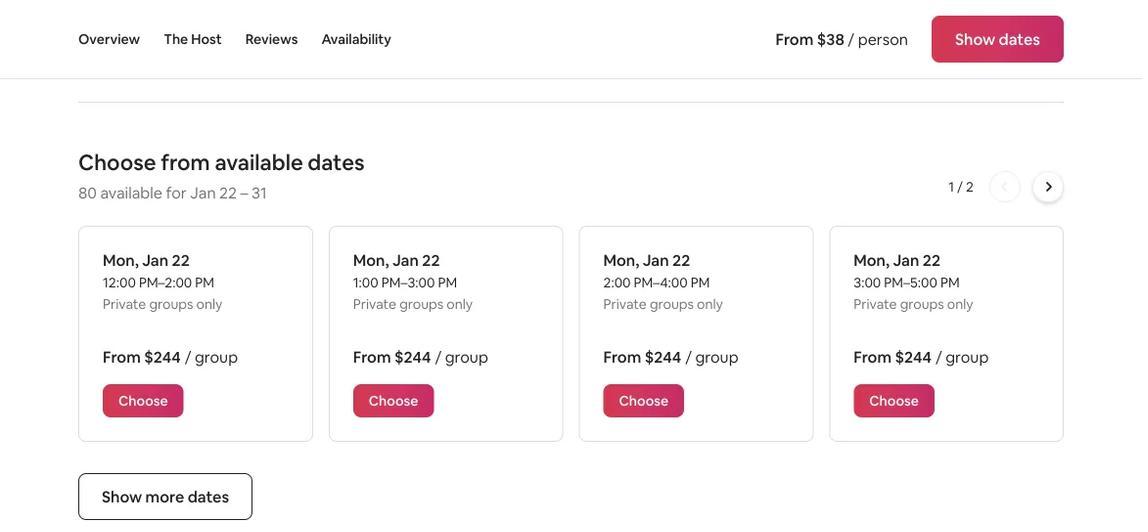 Task type: describe. For each thing, give the bounding box(es) containing it.
group for mon, jan 22 2:00 pm–4:00 pm private groups only
[[696, 347, 739, 367]]

/ for mon, jan 22 2:00 pm–4:00 pm private groups only
[[686, 347, 692, 367]]

from left $38
[[776, 29, 814, 49]]

2,018
[[165, 21, 203, 41]]

the host
[[164, 30, 222, 48]]

1 / 2
[[949, 178, 974, 196]]

22 inside choose from available dates 80 available for jan 22 – 31
[[219, 183, 237, 203]]

from for mon, jan 22 1:00 pm–3:00 pm private groups only
[[353, 347, 391, 367]]

show dates
[[956, 29, 1041, 49]]

the
[[164, 30, 188, 48]]

the host button
[[164, 0, 222, 78]]

mon, for mon, jan 22 2:00 pm–4:00 pm private groups only
[[604, 250, 640, 270]]

$244 for mon, jan 22 3:00 pm–5:00 pm private groups only
[[896, 347, 932, 367]]

groups for mon, jan 22 3:00 pm–5:00 pm private groups only
[[901, 296, 945, 313]]

mon, jan 22 12:00 pm–2:00 pm private groups only
[[103, 250, 223, 313]]

mon, jan 22 2:00 pm–4:00 pm private groups only
[[604, 250, 724, 313]]

$244 for mon, jan 22 1:00 pm–3:00 pm private groups only
[[395, 347, 431, 367]]

1
[[949, 178, 955, 196]]

from
[[161, 148, 210, 176]]

22 for mon, jan 22 3:00 pm–5:00 pm private groups only
[[923, 250, 941, 270]]

$244 for mon, jan 22 12:00 pm–2:00 pm private groups only
[[144, 347, 181, 367]]

groups for mon, jan 22 1:00 pm–3:00 pm private groups only
[[400, 296, 444, 313]]

overview button
[[78, 0, 140, 78]]

1:00
[[353, 274, 379, 292]]

from $244 / group for mon, jan 22 12:00 pm–2:00 pm private groups only
[[103, 347, 238, 367]]

/ right 1
[[958, 178, 964, 196]]

pm–4:00
[[634, 274, 688, 292]]

$38
[[817, 29, 845, 49]]

choose from available dates 80 available for jan 22 – 31
[[78, 148, 365, 203]]

80
[[78, 183, 97, 203]]

jan for mon, jan 22 2:00 pm–4:00 pm private groups only
[[643, 250, 669, 270]]

show more dates link
[[78, 474, 253, 521]]

mon, for mon, jan 22 1:00 pm–3:00 pm private groups only
[[353, 250, 389, 270]]

pm for mon, jan 22 1:00 pm–3:00 pm private groups only
[[438, 274, 457, 292]]

from $244 / group for mon, jan 22 1:00 pm–3:00 pm private groups only
[[353, 347, 489, 367]]

jan inside choose from available dates 80 available for jan 22 – 31
[[190, 183, 216, 203]]

/ for mon, jan 22 1:00 pm–3:00 pm private groups only
[[435, 347, 442, 367]]

from for mon, jan 22 3:00 pm–5:00 pm private groups only
[[854, 347, 892, 367]]

more
[[146, 487, 184, 507]]

pm–3:00
[[382, 274, 435, 292]]

2:00
[[604, 274, 631, 292]]

show all 2,018 reviews
[[102, 21, 263, 41]]

2 vertical spatial dates
[[188, 487, 229, 507]]

jan for mon, jan 22 12:00 pm–2:00 pm private groups only
[[142, 250, 169, 270]]

jan for mon, jan 22 1:00 pm–3:00 pm private groups only
[[393, 250, 419, 270]]

reviews button
[[245, 0, 298, 78]]

show all 2,018 reviews link
[[78, 8, 286, 55]]

private for mon, jan 22 3:00 pm–5:00 pm private groups only
[[854, 296, 898, 313]]

only for mon, jan 22 2:00 pm–4:00 pm private groups only
[[697, 296, 724, 313]]

2
[[967, 178, 974, 196]]

mon, jan 22 3:00 pm–5:00 pm private groups only
[[854, 250, 974, 313]]

show for show all 2,018 reviews
[[102, 21, 142, 41]]

pm for mon, jan 22 2:00 pm–4:00 pm private groups only
[[691, 274, 710, 292]]

mon, for mon, jan 22 3:00 pm–5:00 pm private groups only
[[854, 250, 890, 270]]



Task type: locate. For each thing, give the bounding box(es) containing it.
2 group from the left
[[445, 347, 489, 367]]

mon, inside mon, jan 22 1:00 pm–3:00 pm private groups only
[[353, 250, 389, 270]]

pm right pm–3:00
[[438, 274, 457, 292]]

mon,
[[103, 250, 139, 270], [353, 250, 389, 270], [604, 250, 640, 270], [854, 250, 890, 270]]

mon, for mon, jan 22 12:00 pm–2:00 pm private groups only
[[103, 250, 139, 270]]

show for show dates
[[956, 29, 996, 49]]

22 inside mon, jan 22 1:00 pm–3:00 pm private groups only
[[422, 250, 440, 270]]

group down mon, jan 22 3:00 pm–5:00 pm private groups only
[[946, 347, 989, 367]]

/ for mon, jan 22 12:00 pm–2:00 pm private groups only
[[185, 347, 191, 367]]

3 only from the left
[[697, 296, 724, 313]]

availability
[[322, 30, 392, 48]]

mon, up 12:00
[[103, 250, 139, 270]]

groups inside mon, jan 22 1:00 pm–3:00 pm private groups only
[[400, 296, 444, 313]]

4 groups from the left
[[901, 296, 945, 313]]

0 horizontal spatial dates
[[188, 487, 229, 507]]

4 from $244 / group from the left
[[854, 347, 989, 367]]

1 private from the left
[[103, 296, 146, 313]]

pm inside mon, jan 22 2:00 pm–4:00 pm private groups only
[[691, 274, 710, 292]]

/ down the pm–5:00
[[936, 347, 943, 367]]

only
[[196, 296, 223, 313], [447, 296, 473, 313], [697, 296, 724, 313], [948, 296, 974, 313]]

$244 for mon, jan 22 2:00 pm–4:00 pm private groups only
[[645, 347, 682, 367]]

jan inside mon, jan 22 3:00 pm–5:00 pm private groups only
[[894, 250, 920, 270]]

22 for mon, jan 22 2:00 pm–4:00 pm private groups only
[[673, 250, 691, 270]]

private down 3:00
[[854, 296, 898, 313]]

/ down the "pm–2:00"
[[185, 347, 191, 367]]

22 up pm–4:00
[[673, 250, 691, 270]]

3 pm from the left
[[691, 274, 710, 292]]

group
[[195, 347, 238, 367], [445, 347, 489, 367], [696, 347, 739, 367], [946, 347, 989, 367]]

groups down the pm–5:00
[[901, 296, 945, 313]]

3 from $244 / group from the left
[[604, 347, 739, 367]]

all
[[146, 21, 162, 41]]

show right person at the right top of page
[[956, 29, 996, 49]]

jan
[[190, 183, 216, 203], [142, 250, 169, 270], [393, 250, 419, 270], [643, 250, 669, 270], [894, 250, 920, 270]]

/ right $38
[[848, 29, 855, 49]]

mon, up 2:00 at the bottom right of the page
[[604, 250, 640, 270]]

4 group from the left
[[946, 347, 989, 367]]

mon, inside mon, jan 22 2:00 pm–4:00 pm private groups only
[[604, 250, 640, 270]]

pm right pm–4:00
[[691, 274, 710, 292]]

private
[[103, 296, 146, 313], [353, 296, 397, 313], [604, 296, 647, 313], [854, 296, 898, 313]]

group down mon, jan 22 12:00 pm–2:00 pm private groups only
[[195, 347, 238, 367]]

mon, inside mon, jan 22 3:00 pm–5:00 pm private groups only
[[854, 250, 890, 270]]

overview
[[78, 30, 140, 48]]

mon, up 3:00
[[854, 250, 890, 270]]

from down 1:00
[[353, 347, 391, 367]]

only for mon, jan 22 1:00 pm–3:00 pm private groups only
[[447, 296, 473, 313]]

choose
[[78, 148, 156, 176]]

12:00
[[103, 274, 136, 292]]

pm right the pm–5:00
[[941, 274, 960, 292]]

$244 down pm–4:00
[[645, 347, 682, 367]]

only inside mon, jan 22 3:00 pm–5:00 pm private groups only
[[948, 296, 974, 313]]

$244 down pm–3:00
[[395, 347, 431, 367]]

group for mon, jan 22 1:00 pm–3:00 pm private groups only
[[445, 347, 489, 367]]

for
[[166, 183, 187, 203]]

3 groups from the left
[[650, 296, 694, 313]]

group for mon, jan 22 3:00 pm–5:00 pm private groups only
[[946, 347, 989, 367]]

22 inside mon, jan 22 12:00 pm–2:00 pm private groups only
[[172, 250, 190, 270]]

group down mon, jan 22 2:00 pm–4:00 pm private groups only
[[696, 347, 739, 367]]

only inside mon, jan 22 1:00 pm–3:00 pm private groups only
[[447, 296, 473, 313]]

private down 1:00
[[353, 296, 397, 313]]

/ down mon, jan 22 1:00 pm–3:00 pm private groups only
[[435, 347, 442, 367]]

available
[[215, 148, 303, 176], [100, 183, 162, 203]]

group for mon, jan 22 12:00 pm–2:00 pm private groups only
[[195, 347, 238, 367]]

pm–2:00
[[139, 274, 192, 292]]

show left all
[[102, 21, 142, 41]]

pm
[[195, 274, 214, 292], [438, 274, 457, 292], [691, 274, 710, 292], [941, 274, 960, 292]]

2 pm from the left
[[438, 274, 457, 292]]

jan up the pm–5:00
[[894, 250, 920, 270]]

from for mon, jan 22 12:00 pm–2:00 pm private groups only
[[103, 347, 141, 367]]

4 only from the left
[[948, 296, 974, 313]]

available up 31
[[215, 148, 303, 176]]

22 up the "pm–2:00"
[[172, 250, 190, 270]]

/ for mon, jan 22 3:00 pm–5:00 pm private groups only
[[936, 347, 943, 367]]

private inside mon, jan 22 1:00 pm–3:00 pm private groups only
[[353, 296, 397, 313]]

dates
[[1000, 29, 1041, 49], [308, 148, 365, 176], [188, 487, 229, 507]]

private inside mon, jan 22 2:00 pm–4:00 pm private groups only
[[604, 296, 647, 313]]

22 inside mon, jan 22 2:00 pm–4:00 pm private groups only
[[673, 250, 691, 270]]

0 vertical spatial dates
[[1000, 29, 1041, 49]]

jan for mon, jan 22 3:00 pm–5:00 pm private groups only
[[894, 250, 920, 270]]

groups
[[149, 296, 193, 313], [400, 296, 444, 313], [650, 296, 694, 313], [901, 296, 945, 313]]

1 $244 from the left
[[144, 347, 181, 367]]

show more dates
[[102, 487, 229, 507]]

1 groups from the left
[[149, 296, 193, 313]]

pm inside mon, jan 22 1:00 pm–3:00 pm private groups only
[[438, 274, 457, 292]]

4 pm from the left
[[941, 274, 960, 292]]

1 group from the left
[[195, 347, 238, 367]]

3 $244 from the left
[[645, 347, 682, 367]]

1 from $244 / group from the left
[[103, 347, 238, 367]]

22 left –
[[219, 183, 237, 203]]

2 mon, from the left
[[353, 250, 389, 270]]

from $244 / group for mon, jan 22 3:00 pm–5:00 pm private groups only
[[854, 347, 989, 367]]

private inside mon, jan 22 3:00 pm–5:00 pm private groups only
[[854, 296, 898, 313]]

3:00
[[854, 274, 882, 292]]

private inside mon, jan 22 12:00 pm–2:00 pm private groups only
[[103, 296, 146, 313]]

1 horizontal spatial dates
[[308, 148, 365, 176]]

show
[[102, 21, 142, 41], [956, 29, 996, 49], [102, 487, 142, 507]]

from $244 / group for mon, jan 22 2:00 pm–4:00 pm private groups only
[[604, 347, 739, 367]]

4 mon, from the left
[[854, 250, 890, 270]]

groups inside mon, jan 22 12:00 pm–2:00 pm private groups only
[[149, 296, 193, 313]]

jan up pm–3:00
[[393, 250, 419, 270]]

groups for mon, jan 22 12:00 pm–2:00 pm private groups only
[[149, 296, 193, 313]]

pm inside mon, jan 22 12:00 pm–2:00 pm private groups only
[[195, 274, 214, 292]]

2 $244 from the left
[[395, 347, 431, 367]]

available down choose
[[100, 183, 162, 203]]

22 up pm–3:00
[[422, 250, 440, 270]]

3 mon, from the left
[[604, 250, 640, 270]]

from $244 / group down the pm–5:00
[[854, 347, 989, 367]]

from $244 / group down pm–3:00
[[353, 347, 489, 367]]

show for show more dates
[[102, 487, 142, 507]]

groups down the "pm–2:00"
[[149, 296, 193, 313]]

groups down pm–4:00
[[650, 296, 694, 313]]

3 group from the left
[[696, 347, 739, 367]]

groups down pm–3:00
[[400, 296, 444, 313]]

private for mon, jan 22 2:00 pm–4:00 pm private groups only
[[604, 296, 647, 313]]

$244 down the "pm–2:00"
[[144, 347, 181, 367]]

person
[[859, 29, 909, 49]]

from down 2:00 at the bottom right of the page
[[604, 347, 642, 367]]

from
[[776, 29, 814, 49], [103, 347, 141, 367], [353, 347, 391, 367], [604, 347, 642, 367], [854, 347, 892, 367]]

31
[[252, 183, 267, 203]]

from down 12:00
[[103, 347, 141, 367]]

from for mon, jan 22 2:00 pm–4:00 pm private groups only
[[604, 347, 642, 367]]

only for mon, jan 22 3:00 pm–5:00 pm private groups only
[[948, 296, 974, 313]]

reviews
[[206, 21, 263, 41]]

pm for mon, jan 22 3:00 pm–5:00 pm private groups only
[[941, 274, 960, 292]]

groups inside mon, jan 22 2:00 pm–4:00 pm private groups only
[[650, 296, 694, 313]]

jan inside mon, jan 22 1:00 pm–3:00 pm private groups only
[[393, 250, 419, 270]]

from down 3:00
[[854, 347, 892, 367]]

only inside mon, jan 22 2:00 pm–4:00 pm private groups only
[[697, 296, 724, 313]]

pm right the "pm–2:00"
[[195, 274, 214, 292]]

pm inside mon, jan 22 3:00 pm–5:00 pm private groups only
[[941, 274, 960, 292]]

pm–5:00
[[885, 274, 938, 292]]

22 for mon, jan 22 1:00 pm–3:00 pm private groups only
[[422, 250, 440, 270]]

from $244 / group down the "pm–2:00"
[[103, 347, 238, 367]]

mon, up 1:00
[[353, 250, 389, 270]]

host
[[191, 30, 222, 48]]

1 horizontal spatial available
[[215, 148, 303, 176]]

1 vertical spatial dates
[[308, 148, 365, 176]]

2 horizontal spatial dates
[[1000, 29, 1041, 49]]

private for mon, jan 22 12:00 pm–2:00 pm private groups only
[[103, 296, 146, 313]]

reviews
[[245, 30, 298, 48]]

22 up the pm–5:00
[[923, 250, 941, 270]]

22
[[219, 183, 237, 203], [172, 250, 190, 270], [422, 250, 440, 270], [673, 250, 691, 270], [923, 250, 941, 270]]

dates inside choose from available dates 80 available for jan 22 – 31
[[308, 148, 365, 176]]

/ down pm–4:00
[[686, 347, 692, 367]]

jan inside mon, jan 22 12:00 pm–2:00 pm private groups only
[[142, 250, 169, 270]]

groups for mon, jan 22 2:00 pm–4:00 pm private groups only
[[650, 296, 694, 313]]

0 horizontal spatial available
[[100, 183, 162, 203]]

groups inside mon, jan 22 3:00 pm–5:00 pm private groups only
[[901, 296, 945, 313]]

from $38 / person
[[776, 29, 909, 49]]

4 private from the left
[[854, 296, 898, 313]]

private down 12:00
[[103, 296, 146, 313]]

only for mon, jan 22 12:00 pm–2:00 pm private groups only
[[196, 296, 223, 313]]

3 private from the left
[[604, 296, 647, 313]]

from $244 / group
[[103, 347, 238, 367], [353, 347, 489, 367], [604, 347, 739, 367], [854, 347, 989, 367]]

show dates link
[[932, 16, 1065, 63]]

pm for mon, jan 22 12:00 pm–2:00 pm private groups only
[[195, 274, 214, 292]]

2 from $244 / group from the left
[[353, 347, 489, 367]]

2 groups from the left
[[400, 296, 444, 313]]

22 for mon, jan 22 12:00 pm–2:00 pm private groups only
[[172, 250, 190, 270]]

jan up the "pm–2:00"
[[142, 250, 169, 270]]

group down mon, jan 22 1:00 pm–3:00 pm private groups only
[[445, 347, 489, 367]]

1 vertical spatial available
[[100, 183, 162, 203]]

0 vertical spatial available
[[215, 148, 303, 176]]

1 mon, from the left
[[103, 250, 139, 270]]

2 private from the left
[[353, 296, 397, 313]]

private down 2:00 at the bottom right of the page
[[604, 296, 647, 313]]

1 only from the left
[[196, 296, 223, 313]]

from $244 / group down pm–4:00
[[604, 347, 739, 367]]

4 $244 from the left
[[896, 347, 932, 367]]

1 pm from the left
[[195, 274, 214, 292]]

private for mon, jan 22 1:00 pm–3:00 pm private groups only
[[353, 296, 397, 313]]

2 only from the left
[[447, 296, 473, 313]]

availability button
[[322, 0, 392, 78]]

$244 down the pm–5:00
[[896, 347, 932, 367]]

22 inside mon, jan 22 3:00 pm–5:00 pm private groups only
[[923, 250, 941, 270]]

only inside mon, jan 22 12:00 pm–2:00 pm private groups only
[[196, 296, 223, 313]]

jan right for
[[190, 183, 216, 203]]

$244
[[144, 347, 181, 367], [395, 347, 431, 367], [645, 347, 682, 367], [896, 347, 932, 367]]

–
[[241, 183, 248, 203]]

jan inside mon, jan 22 2:00 pm–4:00 pm private groups only
[[643, 250, 669, 270]]

jan up pm–4:00
[[643, 250, 669, 270]]

mon, inside mon, jan 22 12:00 pm–2:00 pm private groups only
[[103, 250, 139, 270]]

mon, jan 22 1:00 pm–3:00 pm private groups only
[[353, 250, 473, 313]]

/
[[848, 29, 855, 49], [958, 178, 964, 196], [185, 347, 191, 367], [435, 347, 442, 367], [686, 347, 692, 367], [936, 347, 943, 367]]

show left more
[[102, 487, 142, 507]]



Task type: vqa. For each thing, say whether or not it's contained in the screenshot.
1st $244 from right
yes



